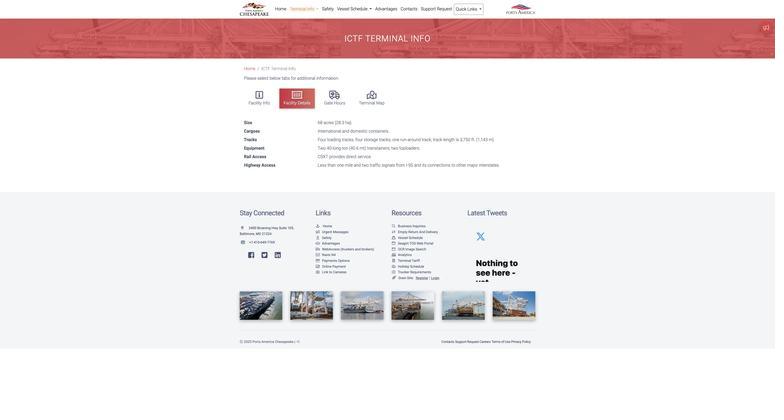 Task type: describe. For each thing, give the bounding box(es) containing it.
login link
[[431, 276, 439, 280]]

95
[[408, 163, 413, 168]]

and right mile in the left of the page
[[354, 163, 361, 168]]

urgent messages
[[322, 230, 349, 234]]

webaccess (truckers and brokers) link
[[316, 248, 374, 252]]

md
[[256, 232, 261, 236]]

four
[[318, 137, 326, 142]]

file invoice image
[[392, 260, 396, 263]]

careers link
[[479, 338, 491, 347]]

container storage image
[[316, 254, 320, 257]]

navis n4 link
[[316, 253, 336, 257]]

rail access
[[244, 154, 266, 159]]

four loading tracks; four storage tracks; one run-around track; track length is 3,750 ft. (1,143 m)
[[318, 137, 494, 142]]

major
[[467, 163, 478, 168]]

webaccess (truckers and brokers)
[[322, 248, 374, 252]]

highway access
[[244, 163, 275, 168]]

contacts for contacts support request careers terms of use privacy policy
[[441, 340, 454, 344]]

long-
[[333, 146, 342, 151]]

terminal map
[[359, 101, 385, 106]]

0 vertical spatial advantages
[[375, 6, 397, 11]]

seagirt tos web portal
[[398, 242, 433, 246]]

direct
[[346, 154, 356, 159]]

(40.6
[[349, 146, 359, 151]]

40-
[[327, 146, 333, 151]]

camera image
[[316, 271, 320, 275]]

twitter square image
[[262, 252, 267, 259]]

1 horizontal spatial vessel schedule
[[398, 236, 423, 240]]

1 horizontal spatial one
[[392, 137, 399, 142]]

map marker alt image
[[241, 227, 248, 230]]

seagirt tos web portal link
[[392, 242, 433, 246]]

and left its
[[414, 163, 421, 168]]

acres
[[323, 120, 334, 125]]

0 vertical spatial two
[[391, 146, 398, 151]]

0 horizontal spatial advantages
[[322, 242, 340, 246]]

loading
[[327, 137, 341, 142]]

terminal for terminal map
[[359, 101, 375, 106]]

facility info link
[[244, 89, 274, 109]]

connected
[[253, 209, 284, 217]]

link to cameras
[[322, 271, 347, 275]]

facility for facility info
[[249, 101, 262, 106]]

options
[[338, 259, 350, 263]]

trucker requirements
[[398, 271, 431, 275]]

rail
[[244, 154, 251, 159]]

410-
[[254, 241, 261, 245]]

credit card front image
[[316, 265, 320, 269]]

sign in image
[[296, 341, 299, 344]]

ocr
[[398, 248, 405, 252]]

four
[[355, 137, 363, 142]]

terminal for terminal tariff
[[398, 259, 411, 263]]

terms of use link
[[491, 338, 511, 347]]

schedule for bottommost vessel schedule link
[[409, 236, 423, 240]]

brokers)
[[361, 248, 374, 252]]

tabs
[[282, 76, 290, 81]]

0 horizontal spatial vessel
[[337, 6, 349, 11]]

0 vertical spatial home
[[275, 6, 286, 11]]

payment
[[332, 265, 346, 269]]

0 vertical spatial support request link
[[419, 4, 454, 14]]

domestic
[[350, 129, 368, 134]]

from
[[396, 163, 405, 168]]

register
[[416, 276, 428, 280]]

urgent
[[322, 230, 332, 234]]

is
[[456, 137, 459, 142]]

linkedin image
[[275, 252, 281, 259]]

site:
[[407, 276, 414, 280]]

(28.3
[[335, 120, 344, 125]]

other
[[456, 163, 466, 168]]

105,
[[287, 226, 294, 230]]

(1,143
[[476, 137, 488, 142]]

international and domestic containers.
[[318, 129, 389, 134]]

ocr image search link
[[392, 248, 426, 252]]

browser image
[[392, 242, 396, 246]]

hwy
[[272, 226, 278, 230]]

m)
[[489, 137, 494, 142]]

gate hours link
[[320, 89, 349, 109]]

service.
[[358, 154, 372, 159]]

truck container image
[[316, 248, 320, 252]]

0 vertical spatial links
[[467, 7, 477, 12]]

international
[[318, 129, 341, 134]]

2023
[[244, 340, 252, 344]]

0 horizontal spatial ictf terminal info
[[261, 66, 296, 71]]

empty
[[398, 230, 407, 234]]

portal
[[424, 242, 433, 246]]

1 vertical spatial links
[[316, 209, 331, 217]]

facility for facility details
[[284, 101, 297, 106]]

safety link for 'urgent messages' link
[[316, 236, 332, 240]]

quick links link
[[454, 4, 483, 15]]

list alt image
[[392, 271, 396, 275]]

68
[[318, 120, 322, 125]]

for
[[291, 76, 296, 81]]

(truckers
[[341, 248, 354, 252]]

image
[[405, 248, 415, 252]]

map
[[376, 101, 385, 106]]

contacts for contacts
[[401, 6, 418, 11]]

anchor image
[[316, 225, 320, 229]]

of
[[501, 340, 504, 344]]

equipment
[[244, 146, 264, 151]]

quick
[[456, 7, 466, 12]]

1 horizontal spatial ictf
[[344, 34, 363, 44]]

0 horizontal spatial vessel schedule link
[[335, 4, 373, 14]]

68 acres (28.3 ha).
[[318, 120, 352, 125]]

connections
[[428, 163, 451, 168]]

chesapeake
[[275, 340, 294, 344]]

trucker
[[398, 271, 409, 275]]

trucker requirements link
[[392, 271, 431, 275]]

0 horizontal spatial to
[[329, 271, 332, 275]]

1 horizontal spatial vessel
[[398, 236, 408, 240]]

schedule for the holiday schedule link
[[410, 265, 424, 269]]

latest tweets
[[467, 209, 507, 217]]

cargoes
[[244, 129, 260, 134]]

phone office image
[[241, 241, 249, 245]]

wheat image
[[392, 276, 396, 280]]

tab list containing facility info
[[242, 86, 535, 111]]

bullhorn image
[[316, 231, 320, 234]]

facebook square image
[[248, 252, 254, 259]]

cameras
[[333, 271, 347, 275]]

grain site: register | login
[[398, 276, 439, 281]]

1 horizontal spatial to
[[452, 163, 455, 168]]

search image
[[392, 225, 396, 229]]

two
[[318, 146, 326, 151]]

2400 broening hwy suite 105, baltimore, md 21224
[[240, 226, 294, 236]]

seagirt
[[398, 242, 409, 246]]

2 vertical spatial home
[[323, 225, 332, 229]]

holiday schedule
[[398, 265, 424, 269]]

and down ha). at the left of the page
[[342, 129, 349, 134]]

0 horizontal spatial home
[[244, 66, 255, 71]]



Task type: locate. For each thing, give the bounding box(es) containing it.
1 vertical spatial support
[[455, 340, 466, 344]]

1 vertical spatial contacts link
[[441, 338, 455, 347]]

ocr image search
[[398, 248, 426, 252]]

stay
[[240, 209, 252, 217]]

0 horizontal spatial facility
[[249, 101, 262, 106]]

contacts
[[401, 6, 418, 11], [441, 340, 454, 344]]

analytics image
[[392, 254, 396, 257]]

home up urgent
[[323, 225, 332, 229]]

advantages link
[[373, 4, 399, 14], [316, 242, 340, 246]]

1 horizontal spatial ictf terminal info
[[344, 34, 431, 44]]

links up anchor image
[[316, 209, 331, 217]]

safety down urgent
[[322, 236, 332, 240]]

track
[[433, 137, 442, 142]]

2 facility from the left
[[284, 101, 297, 106]]

1 horizontal spatial facility
[[284, 101, 297, 106]]

info
[[307, 6, 314, 11], [411, 34, 431, 44], [288, 66, 296, 71], [263, 101, 270, 106]]

link to cameras link
[[316, 271, 347, 275]]

careers
[[480, 340, 491, 344]]

to right link
[[329, 271, 332, 275]]

| left login
[[429, 276, 430, 281]]

2 horizontal spatial home link
[[316, 225, 332, 229]]

hand receiving image
[[316, 242, 320, 246]]

0 vertical spatial request
[[437, 6, 452, 11]]

please
[[244, 76, 256, 81]]

0 horizontal spatial |
[[294, 340, 295, 344]]

0 vertical spatial contacts link
[[399, 4, 419, 14]]

link
[[322, 271, 328, 275]]

1 horizontal spatial two
[[391, 146, 398, 151]]

0 vertical spatial vessel schedule
[[337, 6, 369, 11]]

0 vertical spatial advantages link
[[373, 4, 399, 14]]

holiday
[[398, 265, 409, 269]]

1 horizontal spatial advantages link
[[373, 4, 399, 14]]

2 vertical spatial home link
[[316, 225, 332, 229]]

1 facility from the left
[[249, 101, 262, 106]]

2 safety from the top
[[322, 236, 332, 240]]

terminal for terminal info
[[290, 6, 306, 11]]

stay connected
[[240, 209, 284, 217]]

+1
[[249, 241, 253, 245]]

online payment link
[[316, 265, 346, 269]]

to
[[452, 163, 455, 168], [329, 271, 332, 275]]

1 horizontal spatial home
[[275, 6, 286, 11]]

1 horizontal spatial contacts link
[[441, 338, 455, 347]]

two down "four loading tracks; four storage tracks; one run-around track; track length is 3,750 ft. (1,143 m)"
[[391, 146, 398, 151]]

1 vertical spatial advantages link
[[316, 242, 340, 246]]

to left other
[[452, 163, 455, 168]]

vessel schedule
[[337, 6, 369, 11], [398, 236, 423, 240]]

signals
[[382, 163, 395, 168]]

0 vertical spatial access
[[252, 154, 266, 159]]

tos
[[409, 242, 416, 246]]

1 vertical spatial ictf terminal info
[[261, 66, 296, 71]]

login
[[431, 276, 439, 280]]

1 vertical spatial safety
[[322, 236, 332, 240]]

1 vertical spatial home
[[244, 66, 255, 71]]

business
[[398, 225, 412, 229]]

and left brokers)
[[355, 248, 361, 252]]

1 horizontal spatial contacts
[[441, 340, 454, 344]]

0 horizontal spatial support
[[421, 6, 436, 11]]

1 vertical spatial advantages
[[322, 242, 340, 246]]

0 vertical spatial home link
[[273, 4, 288, 14]]

1 vertical spatial two
[[362, 163, 369, 168]]

request
[[437, 6, 452, 11], [467, 340, 479, 344]]

facility left details at the top left
[[284, 101, 297, 106]]

1 horizontal spatial request
[[467, 340, 479, 344]]

0 vertical spatial one
[[392, 137, 399, 142]]

home left terminal info
[[275, 6, 286, 11]]

safety right terminal info link
[[322, 6, 334, 11]]

request left quick at top
[[437, 6, 452, 11]]

1 horizontal spatial support
[[455, 340, 466, 344]]

0 horizontal spatial support request link
[[419, 4, 454, 14]]

terms
[[491, 340, 500, 344]]

0 vertical spatial ictf
[[344, 34, 363, 44]]

quick links
[[456, 7, 478, 12]]

1 vertical spatial to
[[329, 271, 332, 275]]

2 horizontal spatial home
[[323, 225, 332, 229]]

links right quick at top
[[467, 7, 477, 12]]

1 vertical spatial vessel schedule link
[[392, 236, 423, 240]]

0 horizontal spatial contacts
[[401, 6, 418, 11]]

1 vertical spatial home link
[[244, 66, 255, 71]]

one left "run-"
[[392, 137, 399, 142]]

gate hours
[[324, 101, 345, 106]]

home link up urgent
[[316, 225, 332, 229]]

suite
[[279, 226, 287, 230]]

copyright image
[[240, 341, 243, 344]]

home up please
[[244, 66, 255, 71]]

| left sign in image
[[294, 340, 295, 344]]

home
[[275, 6, 286, 11], [244, 66, 255, 71], [323, 225, 332, 229]]

649-
[[261, 241, 267, 245]]

0 horizontal spatial request
[[437, 6, 452, 11]]

credit card image
[[316, 260, 320, 263]]

1 horizontal spatial tracks;
[[379, 137, 391, 142]]

2 tracks; from the left
[[379, 137, 391, 142]]

two 40-long-ton (40.6 mt) transtainers; two toploaders.
[[318, 146, 420, 151]]

1 vertical spatial vessel
[[398, 236, 408, 240]]

messages
[[333, 230, 349, 234]]

1 safety from the top
[[322, 6, 334, 11]]

delivery
[[426, 230, 438, 234]]

1 vertical spatial one
[[337, 163, 344, 168]]

0 vertical spatial support
[[421, 6, 436, 11]]

access for highway access
[[261, 163, 275, 168]]

facility up size at the left top of page
[[249, 101, 262, 106]]

run-
[[400, 137, 408, 142]]

payments options link
[[316, 259, 350, 263]]

terminal
[[290, 6, 306, 11], [365, 34, 408, 44], [271, 66, 287, 71], [359, 101, 375, 106], [398, 259, 411, 263]]

privacy
[[511, 340, 521, 344]]

0 vertical spatial to
[[452, 163, 455, 168]]

register link
[[415, 276, 428, 280]]

1 horizontal spatial advantages
[[375, 6, 397, 11]]

facility details link
[[279, 89, 315, 109]]

less than one mile and two traffic signals from i-95 and its connections to other major interstates.
[[318, 163, 500, 168]]

details
[[298, 101, 310, 106]]

tracks; up ton
[[342, 137, 354, 142]]

1 vertical spatial |
[[294, 340, 295, 344]]

+1 410-649-7769
[[249, 241, 275, 245]]

0 horizontal spatial ictf
[[261, 66, 270, 71]]

and
[[419, 230, 425, 234]]

access down rail access
[[261, 163, 275, 168]]

two down service.
[[362, 163, 369, 168]]

0 horizontal spatial vessel schedule
[[337, 6, 369, 11]]

1 horizontal spatial links
[[467, 7, 477, 12]]

tracks; down containers.
[[379, 137, 391, 142]]

home link left terminal info
[[273, 4, 288, 14]]

grain
[[398, 276, 406, 280]]

payments options
[[322, 259, 350, 263]]

1 vertical spatial contacts
[[441, 340, 454, 344]]

navis
[[322, 253, 330, 257]]

support request
[[421, 6, 452, 11]]

home link
[[273, 4, 288, 14], [244, 66, 255, 71], [316, 225, 332, 229]]

ship image
[[392, 237, 396, 240]]

broening
[[257, 226, 271, 230]]

safety
[[322, 6, 334, 11], [322, 236, 332, 240]]

n4
[[331, 253, 336, 257]]

provides
[[329, 154, 345, 159]]

webaccess
[[322, 248, 340, 252]]

support
[[421, 6, 436, 11], [455, 340, 466, 344]]

0 vertical spatial ictf terminal info
[[344, 34, 431, 44]]

safety link
[[320, 4, 335, 14], [316, 236, 332, 240]]

tariff
[[412, 259, 420, 263]]

select
[[257, 76, 268, 81]]

business inquiries
[[398, 225, 426, 229]]

empty return and delivery link
[[392, 230, 438, 234]]

1 vertical spatial schedule
[[409, 236, 423, 240]]

business inquiries link
[[392, 225, 426, 229]]

browser image
[[392, 248, 396, 252]]

length
[[443, 137, 455, 142]]

1 vertical spatial support request link
[[455, 338, 479, 347]]

please select below tabs for additional information.
[[244, 76, 339, 81]]

latest
[[467, 209, 485, 217]]

home link for terminal info link
[[273, 4, 288, 14]]

ft.
[[471, 137, 475, 142]]

home link for 'urgent messages' link
[[316, 225, 332, 229]]

tab list
[[242, 86, 535, 111]]

bells image
[[392, 265, 396, 269]]

around
[[408, 137, 421, 142]]

1 tracks; from the left
[[342, 137, 354, 142]]

terminal info link
[[288, 4, 320, 14]]

1 horizontal spatial vessel schedule link
[[392, 236, 423, 240]]

safety link down urgent
[[316, 236, 332, 240]]

1 vertical spatial safety link
[[316, 236, 332, 240]]

0 horizontal spatial one
[[337, 163, 344, 168]]

size
[[244, 120, 252, 125]]

exchange image
[[392, 231, 396, 234]]

vessel schedule link
[[335, 4, 373, 14], [392, 236, 423, 240]]

1 vertical spatial vessel schedule
[[398, 236, 423, 240]]

support request link left quick at top
[[419, 4, 454, 14]]

0 horizontal spatial contacts link
[[399, 4, 419, 14]]

1 vertical spatial access
[[261, 163, 275, 168]]

terminal tariff
[[398, 259, 420, 263]]

2 vertical spatial schedule
[[410, 265, 424, 269]]

traffic
[[370, 163, 381, 168]]

0 vertical spatial |
[[429, 276, 430, 281]]

0 horizontal spatial home link
[[244, 66, 255, 71]]

0 horizontal spatial two
[[362, 163, 369, 168]]

hours
[[334, 101, 345, 106]]

0 vertical spatial safety
[[322, 6, 334, 11]]

0 vertical spatial schedule
[[350, 6, 368, 11]]

and
[[342, 129, 349, 134], [354, 163, 361, 168], [414, 163, 421, 168], [355, 248, 361, 252]]

than
[[328, 163, 336, 168]]

csxt provides direct service.
[[318, 154, 372, 159]]

0 horizontal spatial tracks;
[[342, 137, 354, 142]]

7769
[[267, 241, 275, 245]]

0 horizontal spatial advantages link
[[316, 242, 340, 246]]

safety link right terminal info
[[320, 4, 335, 14]]

request left careers
[[467, 340, 479, 344]]

2400 broening hwy suite 105, baltimore, md 21224 link
[[240, 226, 294, 236]]

use
[[505, 340, 510, 344]]

safety link for terminal info link
[[320, 4, 335, 14]]

0 vertical spatial vessel schedule link
[[335, 4, 373, 14]]

support request link left careers
[[455, 338, 479, 347]]

1 horizontal spatial support request link
[[455, 338, 479, 347]]

terminal tariff link
[[392, 259, 420, 263]]

1 vertical spatial ictf
[[261, 66, 270, 71]]

urgent messages link
[[316, 230, 349, 234]]

home link up please
[[244, 66, 255, 71]]

0 vertical spatial safety link
[[320, 4, 335, 14]]

user hard hat image
[[316, 237, 320, 240]]

access up highway access
[[252, 154, 266, 159]]

baltimore,
[[240, 232, 255, 236]]

0 vertical spatial contacts
[[401, 6, 418, 11]]

0 horizontal spatial links
[[316, 209, 331, 217]]

0 vertical spatial vessel
[[337, 6, 349, 11]]

transtainers;
[[367, 146, 390, 151]]

toploaders.
[[399, 146, 420, 151]]

one left mile in the left of the page
[[337, 163, 344, 168]]

online payment
[[322, 265, 346, 269]]

1 vertical spatial request
[[467, 340, 479, 344]]

1 horizontal spatial |
[[429, 276, 430, 281]]

search
[[416, 248, 426, 252]]

access for rail access
[[252, 154, 266, 159]]

1 horizontal spatial home link
[[273, 4, 288, 14]]

privacy policy link
[[511, 338, 531, 347]]



Task type: vqa. For each thing, say whether or not it's contained in the screenshot.
number
no



